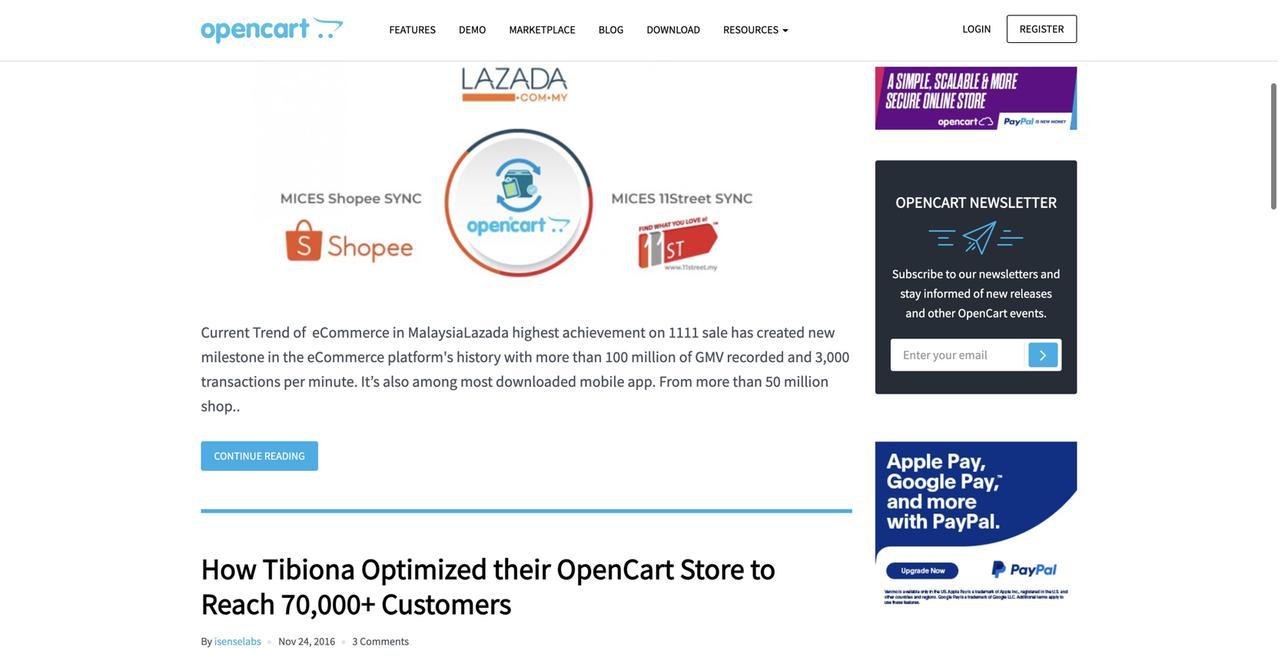Task type: vqa. For each thing, say whether or not it's contained in the screenshot.
the Dec 27, 2018
yes



Task type: locate. For each thing, give the bounding box(es) containing it.
0 vertical spatial in
[[393, 323, 405, 343]]

0 vertical spatial than
[[572, 348, 602, 367]]

0 horizontal spatial to
[[750, 551, 776, 588]]

2 by from the top
[[201, 635, 212, 649]]

has
[[731, 323, 754, 343]]

and down stay
[[906, 306, 925, 321]]

1111
[[669, 323, 699, 343]]

opencart inside subscribe to our newsletters and stay informed of new releases and other opencart events.
[[958, 306, 1007, 321]]

2 vertical spatial and
[[787, 348, 812, 367]]

subscribe to our newsletters and stay informed of new releases and other opencart events.
[[892, 267, 1060, 321]]

1 vertical spatial opencart
[[958, 306, 1007, 321]]

blog link
[[587, 16, 635, 43]]

login link
[[950, 15, 1004, 43]]

million right 50
[[784, 373, 829, 392]]

releases
[[1010, 286, 1052, 302]]

new
[[986, 286, 1008, 302], [808, 323, 835, 343]]

current trend of  ecommerce in malaysia image
[[201, 30, 837, 298]]

50
[[765, 373, 781, 392]]

malaysialazada
[[408, 323, 509, 343]]

stay
[[900, 286, 921, 302]]

it's
[[361, 373, 380, 392]]

2 vertical spatial opencart
[[557, 551, 674, 588]]

and inside current trend of  ecommerce in malaysialazada highest achievement on 1111 sale has created new milestone in the ecommerce platform's history with more than 100 million of gmv recorded and 3,000 transactions per minute. it's also among most downloaded mobile app. from more than 50 million shop..
[[787, 348, 812, 367]]

0 horizontal spatial and
[[787, 348, 812, 367]]

1 horizontal spatial than
[[733, 373, 762, 392]]

newsletters
[[979, 267, 1038, 282]]

1 by from the top
[[201, 4, 212, 18]]

new down newsletters
[[986, 286, 1008, 302]]

1 horizontal spatial to
[[946, 267, 956, 282]]

by for by mices technology
[[201, 4, 212, 18]]

from
[[659, 373, 693, 392]]

3
[[352, 635, 358, 649]]

2018
[[345, 4, 367, 18]]

store
[[680, 551, 745, 588]]

of up the
[[293, 323, 306, 343]]

0 vertical spatial and
[[1041, 267, 1060, 282]]

1 vertical spatial and
[[906, 306, 925, 321]]

and
[[1041, 267, 1060, 282], [906, 306, 925, 321], [787, 348, 812, 367]]

register link
[[1007, 15, 1077, 43]]

by left isenselabs
[[201, 635, 212, 649]]

by isenselabs
[[201, 635, 261, 649]]

than left 50
[[733, 373, 762, 392]]

more up the downloaded at the left of page
[[535, 348, 569, 367]]

3,000
[[815, 348, 850, 367]]

million down on
[[631, 348, 676, 367]]

more down gmv
[[696, 373, 730, 392]]

angle right image
[[1040, 346, 1047, 365]]

1 horizontal spatial more
[[696, 373, 730, 392]]

among
[[412, 373, 457, 392]]

and up releases
[[1041, 267, 1060, 282]]

features link
[[378, 16, 447, 43]]

more
[[535, 348, 569, 367], [696, 373, 730, 392]]

1 horizontal spatial and
[[906, 306, 925, 321]]

1 horizontal spatial new
[[986, 286, 1008, 302]]

to left our
[[946, 267, 956, 282]]

0 horizontal spatial more
[[535, 348, 569, 367]]

0 horizontal spatial new
[[808, 323, 835, 343]]

how tibiona optimized their opencart store to reach 70,000+ customers
[[201, 551, 776, 623]]

Enter your email text field
[[891, 339, 1062, 371]]

1 vertical spatial more
[[696, 373, 730, 392]]

1 vertical spatial of
[[293, 323, 306, 343]]

paypal blog image
[[875, 425, 1077, 627]]

search image
[[1051, 13, 1063, 25]]

than up mobile
[[572, 348, 602, 367]]

opencart - blog image
[[201, 16, 343, 44]]

trend
[[253, 323, 290, 343]]

of down our
[[973, 286, 984, 302]]

events.
[[1010, 306, 1047, 321]]

by
[[201, 4, 212, 18], [201, 635, 212, 649]]

app.
[[628, 373, 656, 392]]

1 horizontal spatial million
[[784, 373, 829, 392]]

new up 3,000
[[808, 323, 835, 343]]

0 vertical spatial to
[[946, 267, 956, 282]]

achievement
[[562, 323, 646, 343]]

new inside subscribe to our newsletters and stay informed of new releases and other opencart events.
[[986, 286, 1008, 302]]

0 vertical spatial new
[[986, 286, 1008, 302]]

0 horizontal spatial million
[[631, 348, 676, 367]]

1 vertical spatial to
[[750, 551, 776, 588]]

our
[[959, 267, 976, 282]]

1 vertical spatial by
[[201, 635, 212, 649]]

than
[[572, 348, 602, 367], [733, 373, 762, 392]]

1 horizontal spatial in
[[393, 323, 405, 343]]

milestone
[[201, 348, 265, 367]]

in
[[393, 323, 405, 343], [268, 348, 280, 367]]

marketplace link
[[498, 16, 587, 43]]

0 horizontal spatial in
[[268, 348, 280, 367]]

0 vertical spatial of
[[973, 286, 984, 302]]

shop..
[[201, 397, 240, 416]]

opencart
[[896, 193, 967, 212], [958, 306, 1007, 321], [557, 551, 674, 588]]

2 vertical spatial of
[[679, 348, 692, 367]]

to inside subscribe to our newsletters and stay informed of new releases and other opencart events.
[[946, 267, 956, 282]]

of
[[973, 286, 984, 302], [293, 323, 306, 343], [679, 348, 692, 367]]

how tibiona optimized their opencart store to reach 70,000+ customers link
[[201, 551, 852, 623]]

2 horizontal spatial of
[[973, 286, 984, 302]]

1 horizontal spatial of
[[679, 348, 692, 367]]

1 vertical spatial than
[[733, 373, 762, 392]]

demo link
[[447, 16, 498, 43]]

1 vertical spatial million
[[784, 373, 829, 392]]

reading
[[264, 450, 305, 464]]

to right store
[[750, 551, 776, 588]]

0 vertical spatial million
[[631, 348, 676, 367]]

per
[[284, 373, 305, 392]]

in left the
[[268, 348, 280, 367]]

2016
[[314, 635, 335, 649]]

2 horizontal spatial and
[[1041, 267, 1060, 282]]

0 vertical spatial by
[[201, 4, 212, 18]]

and down 'created' at the right
[[787, 348, 812, 367]]

mobile
[[580, 373, 624, 392]]

to inside how tibiona optimized their opencart store to reach 70,000+ customers
[[750, 551, 776, 588]]

in up platform's
[[393, 323, 405, 343]]

by left mices at the left top of page
[[201, 4, 212, 18]]

resources link
[[712, 16, 800, 43]]

1 vertical spatial in
[[268, 348, 280, 367]]

of left gmv
[[679, 348, 692, 367]]

dec 27, 2018
[[311, 4, 367, 18]]

opencart newsletter
[[896, 193, 1057, 212]]

nov 24, 2016
[[278, 635, 335, 649]]

to
[[946, 267, 956, 282], [750, 551, 776, 588]]

comments
[[360, 635, 409, 649]]

1 vertical spatial new
[[808, 323, 835, 343]]

created
[[757, 323, 805, 343]]

3 comments
[[352, 635, 409, 649]]



Task type: describe. For each thing, give the bounding box(es) containing it.
highest
[[512, 323, 559, 343]]

0 vertical spatial more
[[535, 348, 569, 367]]

gmv
[[695, 348, 724, 367]]

by for by isenselabs
[[201, 635, 212, 649]]

download link
[[635, 16, 712, 43]]

current
[[201, 323, 250, 343]]

isenselabs
[[214, 635, 261, 649]]

other
[[928, 306, 956, 321]]

customers
[[381, 586, 512, 623]]

how
[[201, 551, 257, 588]]

dec
[[311, 4, 328, 18]]

continue reading link
[[201, 442, 318, 472]]

isenselabs link
[[214, 635, 261, 649]]

download
[[647, 23, 700, 37]]

their
[[493, 551, 551, 588]]

technology
[[241, 4, 294, 18]]

mices
[[214, 4, 239, 18]]

sale
[[702, 323, 728, 343]]

0 horizontal spatial of
[[293, 323, 306, 343]]

minute.
[[308, 373, 358, 392]]

continue
[[214, 450, 262, 464]]

reach
[[201, 586, 275, 623]]

demo
[[459, 23, 486, 37]]

platform's
[[388, 348, 453, 367]]

24,
[[298, 635, 312, 649]]

transactions
[[201, 373, 280, 392]]

features
[[389, 23, 436, 37]]

on
[[649, 323, 665, 343]]

new inside current trend of  ecommerce in malaysialazada highest achievement on 1111 sale has created new milestone in the ecommerce platform's history with more than 100 million of gmv recorded and 3,000 transactions per minute. it's also among most downloaded mobile app. from more than 50 million shop..
[[808, 323, 835, 343]]

register
[[1020, 22, 1064, 36]]

27,
[[330, 4, 343, 18]]

the
[[283, 348, 304, 367]]

optimized
[[361, 551, 487, 588]]

blog
[[599, 23, 624, 37]]

nov
[[278, 635, 296, 649]]

recorded
[[727, 348, 784, 367]]

with
[[504, 348, 532, 367]]

100
[[605, 348, 628, 367]]

downloaded
[[496, 373, 577, 392]]

70,000+
[[281, 586, 376, 623]]

history
[[456, 348, 501, 367]]

0 horizontal spatial than
[[572, 348, 602, 367]]

informed
[[924, 286, 971, 302]]

0 vertical spatial opencart
[[896, 193, 967, 212]]

marketplace
[[509, 23, 576, 37]]

current trend of  ecommerce in malaysialazada highest achievement on 1111 sale has created new milestone in the ecommerce platform's history with more than 100 million of gmv recorded and 3,000 transactions per minute. it's also among most downloaded mobile app. from more than 50 million shop..
[[201, 323, 850, 416]]

tibiona
[[263, 551, 355, 588]]

opencart inside how tibiona optimized their opencart store to reach 70,000+ customers
[[557, 551, 674, 588]]

of inside subscribe to our newsletters and stay informed of new releases and other opencart events.
[[973, 286, 984, 302]]

also
[[383, 373, 409, 392]]

login
[[963, 22, 991, 36]]

subscribe
[[892, 267, 943, 282]]

newsletter
[[970, 193, 1057, 212]]

most
[[460, 373, 493, 392]]

ecommerce
[[307, 348, 384, 367]]

continue reading
[[214, 450, 305, 464]]

resources
[[723, 23, 781, 37]]

by mices technology
[[201, 4, 294, 18]]



